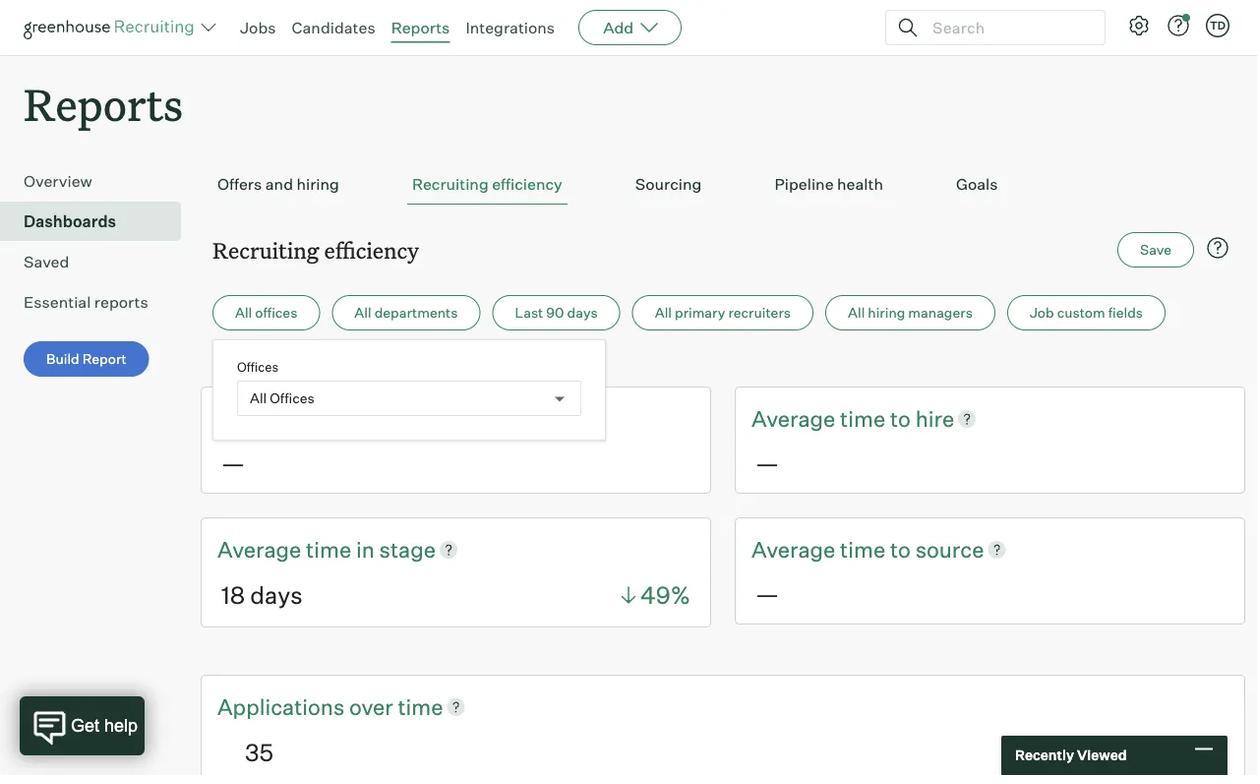 Task type: locate. For each thing, give the bounding box(es) containing it.
viewed
[[1077, 747, 1127, 764]]

pipeline health button
[[770, 164, 888, 205]]

1 horizontal spatial hiring
[[868, 304, 905, 321]]

jobs link
[[240, 18, 276, 37]]

tab list
[[212, 164, 1234, 205]]

0 vertical spatial recruiting
[[412, 174, 489, 194]]

0 vertical spatial efficiency
[[492, 174, 562, 194]]

0 horizontal spatial days
[[250, 580, 303, 610]]

all hiring managers
[[848, 304, 973, 321]]

hiring
[[297, 174, 339, 194], [868, 304, 905, 321]]

to link
[[356, 404, 381, 434], [890, 404, 915, 434], [890, 534, 915, 564]]

candidates link
[[292, 18, 375, 37]]

integrations
[[466, 18, 555, 37]]

td button
[[1202, 10, 1234, 41]]

hiring inside tab list
[[297, 174, 339, 194]]

saved link
[[24, 250, 173, 274]]

all departments button
[[332, 295, 480, 331]]

time link for fill
[[306, 404, 356, 434]]

0 horizontal spatial hiring
[[297, 174, 339, 194]]

recruiting efficiency inside button
[[412, 174, 562, 194]]

all for all departments
[[354, 304, 371, 321]]

last 90 days button
[[492, 295, 620, 331]]

average for fill
[[217, 405, 301, 432]]

sourcing
[[635, 174, 702, 194]]

0 horizontal spatial efficiency
[[324, 235, 419, 264]]

0 vertical spatial hiring
[[297, 174, 339, 194]]

td
[[1210, 19, 1226, 32]]

dashboards link
[[24, 210, 173, 233]]

time left hire
[[840, 405, 885, 432]]

all primary recruiters button
[[632, 295, 814, 331]]

1 vertical spatial days
[[250, 580, 303, 610]]

to left hire
[[890, 405, 911, 432]]

integrations link
[[466, 18, 555, 37]]

all left 'offices' at top
[[235, 304, 252, 321]]

average for hire
[[752, 405, 835, 432]]

0 vertical spatial days
[[567, 304, 598, 321]]

average for stage
[[217, 536, 301, 563]]

all for all offices
[[250, 390, 267, 407]]

hiring left managers at the top right of page
[[868, 304, 905, 321]]

time down 2023
[[306, 405, 351, 432]]

— for fill
[[221, 448, 245, 478]]

2,
[[294, 356, 307, 373]]

0 vertical spatial reports
[[391, 18, 450, 37]]

to left fill
[[356, 405, 377, 432]]

days inside last 90 days button
[[567, 304, 598, 321]]

fill
[[381, 405, 405, 432]]

time link left source link
[[840, 534, 890, 564]]

efficiency
[[492, 174, 562, 194], [324, 235, 419, 264]]

build report button
[[24, 342, 149, 377]]

all hiring managers button
[[825, 295, 995, 331]]

reports
[[94, 292, 148, 312]]

efficiency inside button
[[492, 174, 562, 194]]

build report
[[46, 350, 127, 368]]

source
[[915, 536, 984, 563]]

time for source
[[840, 536, 885, 563]]

1 horizontal spatial efficiency
[[492, 174, 562, 194]]

all for all primary recruiters
[[655, 304, 672, 321]]

time
[[306, 405, 351, 432], [840, 405, 885, 432], [306, 536, 351, 563], [840, 536, 885, 563], [398, 693, 443, 720]]

average link
[[217, 404, 306, 434], [752, 404, 840, 434], [217, 534, 306, 564], [752, 534, 840, 564]]

0 horizontal spatial reports
[[24, 75, 183, 133]]

1 vertical spatial offices
[[270, 390, 315, 407]]

average for source
[[752, 536, 835, 563]]

average link for source
[[752, 534, 840, 564]]

recently viewed
[[1015, 747, 1127, 764]]

1 vertical spatial recruiting
[[212, 235, 319, 264]]

average time to for source
[[752, 536, 915, 563]]

average link for hire
[[752, 404, 840, 434]]

recruiting efficiency
[[412, 174, 562, 194], [212, 235, 419, 264]]

add
[[603, 18, 634, 37]]

time link left stage link
[[306, 534, 356, 564]]

recently
[[1015, 747, 1074, 764]]

35
[[245, 737, 274, 767]]

time link
[[306, 404, 356, 434], [840, 404, 890, 434], [306, 534, 356, 564], [840, 534, 890, 564], [398, 691, 443, 722]]

hire
[[915, 405, 954, 432]]

time link for source
[[840, 534, 890, 564]]

reports
[[391, 18, 450, 37], [24, 75, 183, 133]]

0 vertical spatial recruiting efficiency
[[412, 174, 562, 194]]

saved
[[24, 252, 69, 272]]

average link for fill
[[217, 404, 306, 434]]

pipeline health
[[775, 174, 883, 194]]

all left managers at the top right of page
[[848, 304, 865, 321]]

4
[[243, 356, 252, 373]]

recruiting
[[412, 174, 489, 194], [212, 235, 319, 264]]

all left primary
[[655, 304, 672, 321]]

all left departments
[[354, 304, 371, 321]]

all
[[235, 304, 252, 321], [354, 304, 371, 321], [655, 304, 672, 321], [848, 304, 865, 321], [250, 390, 267, 407]]

1 vertical spatial efficiency
[[324, 235, 419, 264]]

all for all hiring managers
[[848, 304, 865, 321]]

time for hire
[[840, 405, 885, 432]]

reports down greenhouse recruiting image
[[24, 75, 183, 133]]

recruiting inside button
[[412, 174, 489, 194]]

to link for source
[[890, 534, 915, 564]]

3400%
[[1119, 737, 1201, 767]]

offices
[[237, 359, 279, 374], [270, 390, 315, 407]]

stage link
[[379, 534, 436, 564]]

hiring right and
[[297, 174, 339, 194]]

1 horizontal spatial days
[[567, 304, 598, 321]]

time link down 2023
[[306, 404, 356, 434]]

aug
[[212, 356, 240, 373]]

average time to for hire
[[752, 405, 915, 432]]

dashboards
[[24, 212, 116, 231]]

nov
[[264, 356, 291, 373]]

offers and hiring button
[[212, 164, 344, 205]]

offers and hiring
[[217, 174, 339, 194]]

-
[[255, 356, 261, 373]]

average time to
[[217, 405, 381, 432], [752, 405, 915, 432], [752, 536, 915, 563]]

all for all offices
[[235, 304, 252, 321]]

time left in
[[306, 536, 351, 563]]

all offices
[[235, 304, 297, 321]]

18 days
[[221, 580, 303, 610]]

job custom fields button
[[1007, 295, 1166, 331]]

all inside "button"
[[235, 304, 252, 321]]

1 vertical spatial reports
[[24, 75, 183, 133]]

1 horizontal spatial recruiting
[[412, 174, 489, 194]]

1 horizontal spatial reports
[[391, 18, 450, 37]]

greenhouse recruiting image
[[24, 16, 201, 39]]

goals button
[[951, 164, 1003, 205]]

Search text field
[[928, 13, 1087, 42]]

time link left 'hire' "link"
[[840, 404, 890, 434]]

average time to for fill
[[217, 405, 381, 432]]

average link for stage
[[217, 534, 306, 564]]

time right over
[[398, 693, 443, 720]]

to left the source
[[890, 536, 911, 563]]

all down the - on the left of page
[[250, 390, 267, 407]]

days right 90
[[567, 304, 598, 321]]

reports right candidates link
[[391, 18, 450, 37]]

time for fill
[[306, 405, 351, 432]]

days right 18
[[250, 580, 303, 610]]

time left the source
[[840, 536, 885, 563]]

job
[[1030, 304, 1054, 321]]

pipeline
[[775, 174, 834, 194]]

average
[[217, 405, 301, 432], [752, 405, 835, 432], [217, 536, 301, 563], [752, 536, 835, 563]]

applications
[[217, 693, 345, 720]]

to link for hire
[[890, 404, 915, 434]]



Task type: describe. For each thing, give the bounding box(es) containing it.
— for source
[[755, 579, 779, 608]]

jobs
[[240, 18, 276, 37]]

average time in
[[217, 536, 379, 563]]

2023
[[309, 356, 344, 373]]

essential reports
[[24, 292, 148, 312]]

time link for stage
[[306, 534, 356, 564]]

essential reports link
[[24, 290, 173, 314]]

fields
[[1108, 304, 1143, 321]]

sourcing button
[[630, 164, 707, 205]]

90
[[546, 304, 564, 321]]

departments
[[374, 304, 458, 321]]

last 90 days
[[515, 304, 598, 321]]

save
[[1140, 241, 1172, 258]]

1 vertical spatial recruiting efficiency
[[212, 235, 419, 264]]

aug 4 - nov 2, 2023
[[212, 356, 344, 373]]

offices
[[255, 304, 297, 321]]

all departments
[[354, 304, 458, 321]]

0 vertical spatial offices
[[237, 359, 279, 374]]

to for fill
[[356, 405, 377, 432]]

reports link
[[391, 18, 450, 37]]

over
[[349, 693, 393, 720]]

and
[[265, 174, 293, 194]]

essential
[[24, 292, 91, 312]]

fill link
[[381, 404, 405, 434]]

job custom fields
[[1030, 304, 1143, 321]]

offers
[[217, 174, 262, 194]]

18
[[221, 580, 245, 610]]

stage
[[379, 536, 436, 563]]

overview link
[[24, 169, 173, 193]]

source link
[[915, 534, 984, 564]]

recruiting efficiency button
[[407, 164, 567, 205]]

over link
[[349, 691, 398, 722]]

overview
[[24, 171, 92, 191]]

all offices button
[[212, 295, 320, 331]]

recruiters
[[728, 304, 791, 321]]

health
[[837, 174, 883, 194]]

to link for fill
[[356, 404, 381, 434]]

time link right over
[[398, 691, 443, 722]]

time for stage
[[306, 536, 351, 563]]

configure image
[[1127, 14, 1151, 37]]

goals
[[956, 174, 998, 194]]

save button
[[1118, 232, 1194, 268]]

add button
[[579, 10, 682, 45]]

last
[[515, 304, 543, 321]]

1 vertical spatial hiring
[[868, 304, 905, 321]]

build
[[46, 350, 79, 368]]

in link
[[356, 534, 379, 564]]

report
[[82, 350, 127, 368]]

faq image
[[1206, 236, 1230, 260]]

all primary recruiters
[[655, 304, 791, 321]]

td button
[[1206, 14, 1230, 37]]

hire link
[[915, 404, 954, 434]]

custom
[[1057, 304, 1105, 321]]

primary
[[675, 304, 725, 321]]

to for source
[[890, 536, 911, 563]]

tab list containing offers and hiring
[[212, 164, 1234, 205]]

time link for hire
[[840, 404, 890, 434]]

in
[[356, 536, 375, 563]]

— for hire
[[755, 448, 779, 478]]

managers
[[908, 304, 973, 321]]

49%
[[640, 580, 691, 610]]

candidates
[[292, 18, 375, 37]]

all offices
[[250, 390, 315, 407]]

0 horizontal spatial recruiting
[[212, 235, 319, 264]]

applications link
[[217, 691, 349, 722]]

to for hire
[[890, 405, 911, 432]]

applications over
[[217, 693, 398, 720]]



Task type: vqa. For each thing, say whether or not it's contained in the screenshot.
Education corresponding to Education
no



